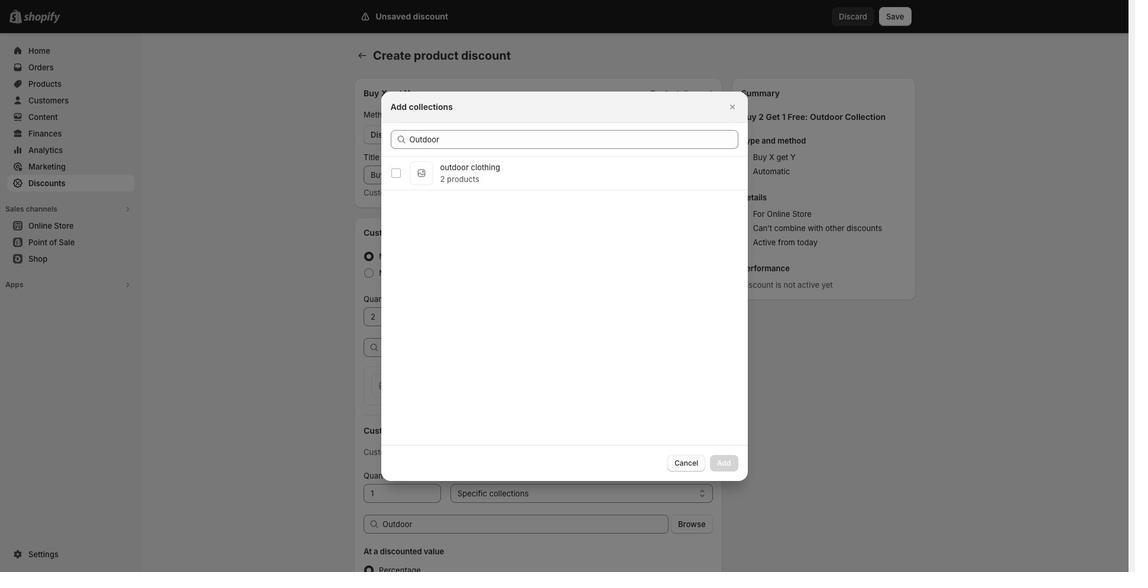 Task type: vqa. For each thing, say whether or not it's contained in the screenshot.
search collections TEXT FIELD
yes



Task type: locate. For each thing, give the bounding box(es) containing it.
shopify image
[[24, 12, 60, 24]]

dialog
[[0, 91, 1129, 481]]

Search collections text field
[[410, 130, 739, 149]]



